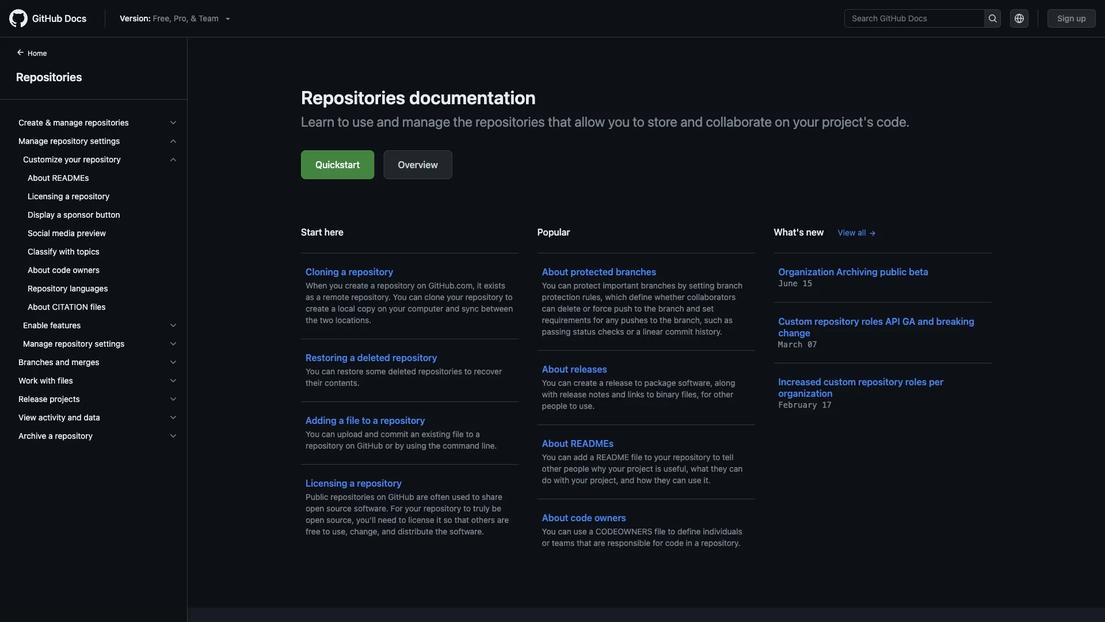Task type: describe. For each thing, give the bounding box(es) containing it.
it inside "cloning a repository when you create a repository on github.com, it exists as a remote repository. you can clone your repository to create a local copy on your computer and sync between the two locations."
[[477, 281, 482, 290]]

citation
[[52, 302, 88, 312]]

repositories for repositories
[[16, 70, 82, 83]]

others
[[472, 515, 495, 525]]

1 horizontal spatial create
[[345, 281, 369, 290]]

checks
[[598, 327, 625, 336]]

need
[[378, 515, 397, 525]]

view all link
[[838, 227, 877, 239]]

so
[[444, 515, 453, 525]]

sc 9kayk9 0 image for release projects
[[169, 395, 178, 404]]

you inside about readmes you can add a readme file to your repository to tell other people why your project is useful, what they can do with your project, and how they can use it.
[[542, 452, 556, 462]]

their
[[306, 378, 323, 388]]

work with files
[[18, 376, 73, 385]]

to up the "command"
[[466, 429, 474, 439]]

to up linear
[[650, 315, 658, 325]]

to left 'use.'
[[570, 401, 577, 411]]

0 horizontal spatial release
[[560, 390, 587, 399]]

repositories inside 'restoring a deleted repository you can restore some deleted repositories to recover their contents.'
[[419, 367, 463, 376]]

custom
[[779, 316, 813, 327]]

a down "some"
[[373, 415, 378, 426]]

and inside custom repository roles api ga and breaking change march 07
[[918, 316, 935, 327]]

a inside licensing a repository public repositories on github are often used to share open source software. for your repository to truly be open source, you'll need to license it so that others are free to use, change, and distribute the software.
[[350, 478, 355, 489]]

a up upload
[[339, 415, 344, 426]]

your inside licensing a repository public repositories on github are often used to share open source software. for your repository to truly be open source, you'll need to license it so that others are free to use, change, and distribute the software.
[[405, 504, 422, 513]]

readmes for about readmes
[[52, 173, 89, 183]]

1 manage repository settings button from the top
[[14, 132, 183, 150]]

use.
[[579, 401, 595, 411]]

1 vertical spatial manage repository settings
[[23, 339, 125, 348]]

enable features button
[[14, 316, 183, 335]]

on up clone
[[417, 281, 427, 290]]

repository inside custom repository roles api ga and breaking change march 07
[[815, 316, 860, 327]]

repository down view activity and data on the left
[[55, 431, 93, 441]]

about for about readmes you can add a readme file to your repository to tell other people why your project is useful, what they can do with your project, and how they can use it.
[[542, 438, 569, 449]]

2 vertical spatial code
[[666, 538, 684, 548]]

social media preview
[[28, 228, 106, 238]]

by inside adding a file to a repository you can upload and commit an existing file to a repository on github or by using the command line.
[[395, 441, 404, 450]]

repositories element
[[0, 47, 188, 621]]

1 vertical spatial branches
[[641, 281, 676, 290]]

source
[[327, 504, 352, 513]]

you inside "about protected branches you can protect important branches by setting branch protection rules, which define whether collaborators can delete or force push to the branch and set requirements for any pushes to the branch, such as passing status checks or a linear commit history."
[[542, 281, 556, 290]]

package
[[645, 378, 676, 388]]

be
[[492, 504, 502, 513]]

1 vertical spatial they
[[655, 475, 671, 485]]

repository up copy
[[349, 266, 394, 277]]

readmes for about readmes you can add a readme file to your repository to tell other people why your project is useful, what they can do with your project, and how they can use it.
[[571, 438, 614, 449]]

you inside "cloning a repository when you create a repository on github.com, it exists as a remote repository. you can clone your repository to create a local copy on your computer and sync between the two locations."
[[393, 292, 407, 302]]

a right "cloning"
[[341, 266, 346, 277]]

people inside about releases you can create a release to package software, along with release notes and links to binary files, for other people to use.
[[542, 401, 568, 411]]

add
[[574, 452, 588, 462]]

restoring a deleted repository you can restore some deleted repositories to recover their contents.
[[306, 352, 502, 388]]

can inside about releases you can create a release to package software, along with release notes and links to binary files, for other people to use.
[[558, 378, 572, 388]]

releases
[[571, 364, 608, 375]]

computer
[[408, 304, 444, 313]]

can inside adding a file to a repository you can upload and commit an existing file to a repository on github or by using the command line.
[[322, 429, 335, 439]]

individuals
[[703, 527, 743, 536]]

your inside repositories documentation learn to use and manage the repositories that allow you to store and collaborate on your project's code.
[[793, 113, 820, 130]]

when
[[306, 281, 327, 290]]

as inside "about protected branches you can protect important branches by setting branch protection rules, which define whether collaborators can delete or force push to the branch and set requirements for any pushes to the branch, such as passing status checks or a linear commit history."
[[725, 315, 733, 325]]

can up protection
[[558, 281, 572, 290]]

with inside about readmes you can add a readme file to your repository to tell other people why your project is useful, what they can do with your project, and how they can use it.
[[554, 475, 570, 485]]

repositories inside repositories documentation learn to use and manage the repositories that allow you to store and collaborate on your project's code.
[[476, 113, 545, 130]]

adding
[[306, 415, 337, 426]]

your left computer
[[389, 304, 406, 313]]

custom
[[824, 376, 857, 387]]

for inside about releases you can create a release to package software, along with release notes and links to binary files, for other people to use.
[[702, 390, 712, 399]]

use inside about readmes you can add a readme file to your repository to tell other people why your project is useful, what they can do with your project, and how they can use it.
[[689, 475, 702, 485]]

increased
[[779, 376, 822, 387]]

and inside about releases you can create a release to package software, along with release notes and links to binary files, for other people to use.
[[612, 390, 626, 399]]

repository languages link
[[14, 279, 183, 298]]

about releases you can create a release to package software, along with release notes and links to binary files, for other people to use.
[[542, 364, 736, 411]]

why
[[592, 464, 607, 473]]

view all
[[838, 228, 867, 237]]

0 vertical spatial &
[[191, 14, 197, 23]]

quickstart
[[316, 159, 360, 170]]

file up the "command"
[[453, 429, 464, 439]]

to left tell
[[713, 452, 721, 462]]

repository down adding
[[306, 441, 344, 450]]

repository up the about readmes link
[[83, 155, 121, 164]]

the up pushes
[[644, 304, 657, 313]]

to up project
[[645, 452, 652, 462]]

and inside "cloning a repository when you create a repository on github.com, it exists as a remote repository. you can clone your repository to create a local copy on your computer and sync between the two locations."
[[446, 304, 460, 313]]

& inside dropdown button
[[45, 118, 51, 127]]

archive
[[18, 431, 46, 441]]

or down the rules,
[[583, 304, 591, 313]]

triangle down image
[[223, 14, 233, 23]]

to down used
[[464, 504, 471, 513]]

cloning a repository when you create a repository on github.com, it exists as a remote repository. you can clone your repository to create a local copy on your computer and sync between the two locations.
[[306, 266, 513, 325]]

that inside licensing a repository public repositories on github are often used to share open source software. for your repository to truly be open source, you'll need to license it so that others are free to use, change, and distribute the software.
[[455, 515, 469, 525]]

languages
[[70, 284, 108, 293]]

overview link
[[384, 150, 453, 179]]

can inside "cloning a repository when you create a repository on github.com, it exists as a remote repository. you can clone your repository to create a local copy on your computer and sync between the two locations."
[[409, 292, 423, 302]]

customize your repository element containing customize your repository
[[9, 150, 187, 316]]

create inside about releases you can create a release to package software, along with release notes and links to binary files, for other people to use.
[[574, 378, 597, 388]]

the inside repositories documentation learn to use and manage the repositories that allow you to store and collaborate on your project's code.
[[454, 113, 473, 130]]

or down pushes
[[627, 327, 634, 336]]

classify
[[28, 247, 57, 256]]

pro,
[[174, 14, 189, 23]]

0 horizontal spatial are
[[417, 492, 428, 502]]

push
[[614, 304, 633, 313]]

customize your repository button
[[14, 150, 183, 169]]

project,
[[590, 475, 619, 485]]

you inside repositories documentation learn to use and manage the repositories that allow you to store and collaborate on your project's code.
[[609, 113, 630, 130]]

june 15 element
[[779, 279, 813, 288]]

increased custom repository roles per organization february 17
[[779, 376, 944, 410]]

to up "links"
[[635, 378, 643, 388]]

with down social media preview
[[59, 247, 75, 256]]

a down remote
[[331, 304, 336, 313]]

june
[[779, 279, 798, 288]]

the inside adding a file to a repository you can upload and commit an existing file to a repository on github or by using the command line.
[[429, 441, 441, 450]]

a up copy
[[371, 281, 375, 290]]

a inside 'link'
[[65, 191, 70, 201]]

store
[[648, 113, 678, 130]]

is
[[656, 464, 662, 473]]

to up upload
[[362, 415, 371, 426]]

license
[[409, 515, 435, 525]]

to right "links"
[[647, 390, 654, 399]]

binary
[[657, 390, 680, 399]]

manage repository settings element for settings
[[9, 150, 187, 353]]

protected
[[571, 266, 614, 277]]

distribute
[[398, 527, 433, 536]]

1 vertical spatial deleted
[[388, 367, 416, 376]]

media
[[52, 228, 75, 238]]

github inside licensing a repository public repositories on github are often used to share open source software. for your repository to truly be open source, you'll need to license it so that others are free to use, change, and distribute the software.
[[388, 492, 414, 502]]

commit inside "about protected branches you can protect important branches by setting branch protection rules, which define whether collaborators can delete or force push to the branch and set requirements for any pushes to the branch, such as passing status checks or a linear commit history."
[[666, 327, 693, 336]]

pushes
[[621, 315, 648, 325]]

repository inside 'restoring a deleted repository you can restore some deleted repositories to recover their contents.'
[[393, 352, 437, 363]]

passing
[[542, 327, 571, 336]]

and left data
[[68, 413, 82, 422]]

to up truly
[[472, 492, 480, 502]]

repository up computer
[[377, 281, 415, 290]]

important
[[603, 281, 639, 290]]

branch,
[[674, 315, 703, 325]]

to down the for
[[399, 515, 406, 525]]

an
[[411, 429, 420, 439]]

your down github.com,
[[447, 292, 464, 302]]

repository down exists
[[466, 292, 503, 302]]

can inside 'restoring a deleted repository you can restore some deleted repositories to recover their contents.'
[[322, 367, 335, 376]]

your down add at the right bottom
[[572, 475, 588, 485]]

recover
[[474, 367, 502, 376]]

useful,
[[664, 464, 689, 473]]

on inside licensing a repository public repositories on github are often used to share open source software. for your repository to truly be open source, you'll need to license it so that others are free to use, change, and distribute the software.
[[377, 492, 386, 502]]

a inside 'restoring a deleted repository you can restore some deleted repositories to recover their contents.'
[[350, 352, 355, 363]]

commit inside adding a file to a repository you can upload and commit an existing file to a repository on github or by using the command line.
[[381, 429, 409, 439]]

0 vertical spatial software.
[[354, 504, 389, 513]]

can left add at the right bottom
[[558, 452, 572, 462]]

you inside about code owners you can use a codeowners file to define individuals or teams that are responsible for code in a repository.
[[542, 527, 556, 536]]

can down protection
[[542, 304, 556, 313]]

about for about readmes
[[28, 173, 50, 183]]

about code owners link
[[14, 261, 183, 279]]

to right free
[[323, 527, 330, 536]]

owners for about code owners you can use a codeowners file to define individuals or teams that are responsible for code in a repository.
[[595, 512, 627, 523]]

for inside about code owners you can use a codeowners file to define individuals or teams that are responsible for code in a repository.
[[653, 538, 663, 548]]

1 open from the top
[[306, 504, 324, 513]]

remote
[[323, 292, 349, 302]]

0 vertical spatial manage repository settings
[[18, 136, 120, 146]]

use inside about code owners you can use a codeowners file to define individuals or teams that are responsible for code in a repository.
[[574, 527, 587, 536]]

other inside about readmes you can add a readme file to your repository to tell other people why your project is useful, what they can do with your project, and how they can use it.
[[542, 464, 562, 473]]

and right store at the right top of the page
[[681, 113, 703, 130]]

change
[[779, 327, 811, 338]]

such
[[705, 315, 723, 325]]

your up is
[[655, 452, 671, 462]]

march
[[779, 340, 803, 349]]

teams
[[552, 538, 575, 548]]

and up the overview link on the top left of the page
[[377, 113, 399, 130]]

command
[[443, 441, 480, 450]]

overview
[[398, 159, 438, 170]]

2 manage repository settings button from the top
[[14, 335, 183, 353]]

breaking
[[937, 316, 975, 327]]

licensing a repository public repositories on github are often used to share open source software. for your repository to truly be open source, you'll need to license it so that others are free to use, change, and distribute the software.
[[306, 478, 509, 536]]

cloning
[[306, 266, 339, 277]]

a inside about releases you can create a release to package software, along with release notes and links to binary files, for other people to use.
[[600, 378, 604, 388]]

to up pushes
[[635, 304, 642, 313]]

repository up the for
[[357, 478, 402, 489]]

tell
[[723, 452, 734, 462]]

you inside 'restoring a deleted repository you can restore some deleted repositories to recover their contents.'
[[306, 367, 320, 376]]

0 vertical spatial settings
[[90, 136, 120, 146]]

on right copy
[[378, 304, 387, 313]]

display a sponsor button link
[[14, 206, 183, 224]]

allow
[[575, 113, 605, 130]]

repository. inside about code owners you can use a codeowners file to define individuals or teams that are responsible for code in a repository.
[[702, 538, 741, 548]]

home link
[[12, 48, 65, 59]]

documentation
[[409, 86, 536, 108]]

licensing for licensing a repository public repositories on github are often used to share open source software. for your repository to truly be open source, you'll need to license it so that others are free to use, change, and distribute the software.
[[306, 478, 348, 489]]

and inside adding a file to a repository you can upload and commit an existing file to a repository on github or by using the command line.
[[365, 429, 379, 439]]

by inside "about protected branches you can protect important branches by setting branch protection rules, which define whether collaborators can delete or force push to the branch and set requirements for any pushes to the branch, such as passing status checks or a linear commit history."
[[678, 281, 687, 290]]

what's new
[[774, 227, 824, 238]]

archive a repository
[[18, 431, 93, 441]]

code for about code owners you can use a codeowners file to define individuals or teams that are responsible for code in a repository.
[[571, 512, 593, 523]]

repository up an
[[381, 415, 425, 426]]

sc 9kayk9 0 image for merges
[[169, 358, 178, 367]]

your down readme
[[609, 464, 625, 473]]

a right in
[[695, 538, 699, 548]]

delete
[[558, 304, 581, 313]]

define inside about code owners you can use a codeowners file to define individuals or teams that are responsible for code in a repository.
[[678, 527, 701, 536]]

work with files button
[[14, 371, 183, 390]]

release
[[18, 394, 48, 404]]

start
[[301, 227, 322, 238]]

0 vertical spatial deleted
[[357, 352, 390, 363]]

a right display
[[57, 210, 61, 219]]

0 vertical spatial github
[[32, 13, 62, 24]]

repository inside 'link'
[[72, 191, 110, 201]]

view for view all
[[838, 228, 856, 237]]

create
[[18, 118, 43, 127]]

beta
[[910, 266, 929, 277]]

between
[[481, 304, 513, 313]]

file inside about code owners you can use a codeowners file to define individuals or teams that are responsible for code in a repository.
[[655, 527, 666, 536]]

the up linear
[[660, 315, 672, 325]]

archiving
[[837, 266, 878, 277]]

your inside dropdown button
[[65, 155, 81, 164]]

licensing for licensing a repository
[[28, 191, 63, 201]]

view activity and data
[[18, 413, 100, 422]]

about readmes you can add a readme file to your repository to tell other people why your project is useful, what they can do with your project, and how they can use it.
[[542, 438, 743, 485]]



Task type: locate. For each thing, give the bounding box(es) containing it.
locations.
[[336, 315, 372, 325]]

existing
[[422, 429, 451, 439]]

0 horizontal spatial you
[[330, 281, 343, 290]]

define up push
[[629, 292, 653, 302]]

1 horizontal spatial roles
[[906, 376, 927, 387]]

you up teams
[[542, 527, 556, 536]]

0 vertical spatial manage repository settings button
[[14, 132, 183, 150]]

licensing up display
[[28, 191, 63, 201]]

a up the "command"
[[476, 429, 480, 439]]

file inside about readmes you can add a readme file to your repository to tell other people why your project is useful, what they can do with your project, and how they can use it.
[[632, 452, 643, 462]]

1 horizontal spatial readmes
[[571, 438, 614, 449]]

1 horizontal spatial define
[[678, 527, 701, 536]]

1 horizontal spatial they
[[711, 464, 728, 473]]

open down public
[[306, 504, 324, 513]]

files for about citation files
[[90, 302, 106, 312]]

1 vertical spatial repository.
[[702, 538, 741, 548]]

2 horizontal spatial are
[[594, 538, 606, 548]]

search image
[[989, 14, 998, 23]]

files for work with files
[[58, 376, 73, 385]]

for down "force"
[[594, 315, 604, 325]]

0 horizontal spatial create
[[306, 304, 329, 313]]

view left all
[[838, 228, 856, 237]]

1 vertical spatial repositories
[[301, 86, 406, 108]]

1 vertical spatial branch
[[659, 304, 685, 313]]

0 vertical spatial that
[[548, 113, 572, 130]]

are down 'be'
[[498, 515, 509, 525]]

the
[[454, 113, 473, 130], [644, 304, 657, 313], [306, 315, 318, 325], [660, 315, 672, 325], [429, 441, 441, 450], [436, 527, 448, 536]]

define inside "about protected branches you can protect important branches by setting branch protection rules, which define whether collaborators can delete or force push to the branch and set requirements for any pushes to the branch, such as passing status checks or a linear commit history."
[[629, 292, 653, 302]]

0 vertical spatial it
[[477, 281, 482, 290]]

repositories left recover
[[419, 367, 463, 376]]

owners inside about code owners you can use a codeowners file to define individuals or teams that are responsible for code in a repository.
[[595, 512, 627, 523]]

3 sc 9kayk9 0 image from the top
[[169, 376, 178, 385]]

0 horizontal spatial by
[[395, 441, 404, 450]]

you up remote
[[330, 281, 343, 290]]

Search GitHub Docs search field
[[846, 10, 985, 27]]

repository up 07
[[815, 316, 860, 327]]

07
[[808, 340, 818, 349]]

your up about readmes
[[65, 155, 81, 164]]

sc 9kayk9 0 image for view activity and data
[[169, 413, 178, 422]]

they
[[711, 464, 728, 473], [655, 475, 671, 485]]

organization
[[779, 388, 833, 399]]

on right collaborate
[[775, 113, 790, 130]]

sync
[[462, 304, 479, 313]]

0 horizontal spatial github
[[32, 13, 62, 24]]

0 horizontal spatial &
[[45, 118, 51, 127]]

adding a file to a repository you can upload and commit an existing file to a repository on github or by using the command line.
[[306, 415, 497, 450]]

0 vertical spatial release
[[606, 378, 633, 388]]

1 horizontal spatial are
[[498, 515, 509, 525]]

by
[[678, 281, 687, 290], [395, 441, 404, 450]]

1 vertical spatial you
[[330, 281, 343, 290]]

roles inside the increased custom repository roles per organization february 17
[[906, 376, 927, 387]]

or inside adding a file to a repository you can upload and commit an existing file to a repository on github or by using the command line.
[[385, 441, 393, 450]]

you'll
[[356, 515, 376, 525]]

1 horizontal spatial licensing
[[306, 478, 348, 489]]

0 horizontal spatial branch
[[659, 304, 685, 313]]

repository down often in the bottom left of the page
[[424, 504, 462, 513]]

that right so
[[455, 515, 469, 525]]

a up the restore
[[350, 352, 355, 363]]

a down the when
[[316, 292, 321, 302]]

release up 'use.'
[[560, 390, 587, 399]]

1 horizontal spatial commit
[[666, 327, 693, 336]]

and left sync
[[446, 304, 460, 313]]

sc 9kayk9 0 image for work with files
[[169, 376, 178, 385]]

the left two
[[306, 315, 318, 325]]

file right codeowners
[[655, 527, 666, 536]]

often
[[431, 492, 450, 502]]

here
[[325, 227, 344, 238]]

view inside view all link
[[838, 228, 856, 237]]

sign
[[1058, 14, 1075, 23]]

organization archiving public beta june 15
[[779, 266, 929, 288]]

code up teams
[[571, 512, 593, 523]]

can inside about code owners you can use a codeowners file to define individuals or teams that are responsible for code in a repository.
[[558, 527, 572, 536]]

what
[[691, 464, 709, 473]]

a inside "about protected branches you can protect important branches by setting branch protection rules, which define whether collaborators can delete or force push to the branch and set requirements for any pushes to the branch, such as passing status checks or a linear commit history."
[[637, 327, 641, 336]]

1 horizontal spatial you
[[609, 113, 630, 130]]

0 horizontal spatial licensing
[[28, 191, 63, 201]]

repository. inside "cloning a repository when you create a repository on github.com, it exists as a remote repository. you can clone your repository to create a local copy on your computer and sync between the two locations."
[[352, 292, 391, 302]]

1 vertical spatial open
[[306, 515, 324, 525]]

code
[[52, 265, 71, 275], [571, 512, 593, 523], [666, 538, 684, 548]]

1 horizontal spatial owners
[[595, 512, 627, 523]]

0 vertical spatial readmes
[[52, 173, 89, 183]]

and inside about readmes you can add a readme file to your repository to tell other people why your project is useful, what they can do with your project, and how they can use it.
[[621, 475, 635, 485]]

0 vertical spatial for
[[594, 315, 604, 325]]

can down releases
[[558, 378, 572, 388]]

sc 9kayk9 0 image inside release projects dropdown button
[[169, 395, 178, 404]]

2 vertical spatial that
[[577, 538, 592, 548]]

about for about code owners you can use a codeowners file to define individuals or teams that are responsible for code in a repository.
[[542, 512, 569, 523]]

you up 'do'
[[542, 452, 556, 462]]

team
[[199, 14, 219, 23]]

owners down topics
[[73, 265, 100, 275]]

sc 9kayk9 0 image for archive a repository
[[169, 431, 178, 441]]

for right responsible
[[653, 538, 663, 548]]

licensing up public
[[306, 478, 348, 489]]

manage repository settings button down the create & manage repositories
[[14, 132, 183, 150]]

sc 9kayk9 0 image
[[169, 118, 178, 127], [169, 339, 178, 348], [169, 376, 178, 385], [169, 395, 178, 404], [169, 413, 178, 422], [169, 431, 178, 441]]

to inside about code owners you can use a codeowners file to define individuals or teams that are responsible for code in a repository.
[[668, 527, 676, 536]]

social media preview link
[[14, 224, 183, 242]]

used
[[452, 492, 470, 502]]

2 sc 9kayk9 0 image from the top
[[169, 339, 178, 348]]

2 open from the top
[[306, 515, 324, 525]]

a left codeowners
[[589, 527, 594, 536]]

2 sc 9kayk9 0 image from the top
[[169, 155, 178, 164]]

linear
[[643, 327, 664, 336]]

repository up customize your repository
[[50, 136, 88, 146]]

that inside repositories documentation learn to use and manage the repositories that allow you to store and collaborate on your project's code.
[[548, 113, 572, 130]]

about for about code owners
[[28, 265, 50, 275]]

any
[[606, 315, 619, 325]]

github up the for
[[388, 492, 414, 502]]

repositories inside repositories documentation learn to use and manage the repositories that allow you to store and collaborate on your project's code.
[[301, 86, 406, 108]]

open up free
[[306, 515, 324, 525]]

0 vertical spatial people
[[542, 401, 568, 411]]

& right the create
[[45, 118, 51, 127]]

customize
[[23, 155, 62, 164]]

on
[[775, 113, 790, 130], [417, 281, 427, 290], [378, 304, 387, 313], [346, 441, 355, 450], [377, 492, 386, 502]]

define up in
[[678, 527, 701, 536]]

0 vertical spatial licensing
[[28, 191, 63, 201]]

you inside "cloning a repository when you create a repository on github.com, it exists as a remote repository. you can clone your repository to create a local copy on your computer and sync between the two locations."
[[330, 281, 343, 290]]

0 vertical spatial code
[[52, 265, 71, 275]]

february 17 element
[[779, 400, 832, 410]]

you down adding
[[306, 429, 320, 439]]

licensing inside licensing a repository public repositories on github are often used to share open source software. for your repository to truly be open source, you'll need to license it so that others are free to use, change, and distribute the software.
[[306, 478, 348, 489]]

collaborate
[[706, 113, 772, 130]]

0 horizontal spatial code
[[52, 265, 71, 275]]

to right codeowners
[[668, 527, 676, 536]]

select language: current language is english image
[[1015, 14, 1025, 23]]

customize your repository element
[[9, 150, 187, 316], [9, 169, 187, 316]]

or left using
[[385, 441, 393, 450]]

february
[[779, 400, 818, 410]]

per
[[930, 376, 944, 387]]

1 horizontal spatial view
[[838, 228, 856, 237]]

march 07 element
[[779, 340, 818, 349]]

requirements
[[542, 315, 591, 325]]

readme
[[597, 452, 629, 462]]

view inside view activity and data dropdown button
[[18, 413, 36, 422]]

about for about releases you can create a release to package software, along with release notes and links to binary files, for other people to use.
[[542, 364, 569, 375]]

github inside adding a file to a repository you can upload and commit an existing file to a repository on github or by using the command line.
[[357, 441, 383, 450]]

readmes down customize your repository
[[52, 173, 89, 183]]

readmes inside repositories element
[[52, 173, 89, 183]]

code left in
[[666, 538, 684, 548]]

sc 9kayk9 0 image for manage repository settings
[[169, 339, 178, 348]]

repository inside about readmes you can add a readme file to your repository to tell other people why your project is useful, what they can do with your project, and how they can use it.
[[673, 452, 711, 462]]

about inside about code owners you can use a codeowners file to define individuals or teams that are responsible for code in a repository.
[[542, 512, 569, 523]]

licensing a repository link
[[14, 187, 183, 206]]

manage repository settings button up merges
[[14, 335, 183, 353]]

0 vertical spatial repository.
[[352, 292, 391, 302]]

code for about code owners
[[52, 265, 71, 275]]

create & manage repositories
[[18, 118, 129, 127]]

about readmes link
[[14, 169, 183, 187]]

1 vertical spatial that
[[455, 515, 469, 525]]

restoring
[[306, 352, 348, 363]]

1 customize your repository element from the top
[[9, 150, 187, 316]]

a inside dropdown button
[[48, 431, 53, 441]]

0 vertical spatial open
[[306, 504, 324, 513]]

1 vertical spatial software.
[[450, 527, 484, 536]]

1 sc 9kayk9 0 image from the top
[[169, 136, 178, 146]]

for inside "about protected branches you can protect important branches by setting branch protection rules, which define whether collaborators can delete or force push to the branch and set requirements for any pushes to the branch, such as passing status checks or a linear commit history."
[[594, 315, 604, 325]]

other up 'do'
[[542, 464, 562, 473]]

2 horizontal spatial create
[[574, 378, 597, 388]]

readmes up add at the right bottom
[[571, 438, 614, 449]]

a up display a sponsor button
[[65, 191, 70, 201]]

or inside about code owners you can use a codeowners file to define individuals or teams that are responsible for code in a repository.
[[542, 538, 550, 548]]

code down classify with topics
[[52, 265, 71, 275]]

are inside about code owners you can use a codeowners file to define individuals or teams that are responsible for code in a repository.
[[594, 538, 606, 548]]

1 vertical spatial &
[[45, 118, 51, 127]]

about inside "about protected branches you can protect important branches by setting branch protection rules, which define whether collaborators can delete or force push to the branch and set requirements for any pushes to the branch, such as passing status checks or a linear commit history."
[[542, 266, 569, 277]]

file up project
[[632, 452, 643, 462]]

it left exists
[[477, 281, 482, 290]]

tooltip
[[1069, 585, 1092, 608]]

custom repository roles api ga and breaking change march 07
[[779, 316, 975, 349]]

roles inside custom repository roles api ga and breaking change march 07
[[862, 316, 884, 327]]

your left project's
[[793, 113, 820, 130]]

the inside licensing a repository public repositories on github are often used to share open source software. for your repository to truly be open source, you'll need to license it so that others are free to use, change, and distribute the software.
[[436, 527, 448, 536]]

repository inside the increased custom repository roles per organization february 17
[[859, 376, 904, 387]]

2 vertical spatial for
[[653, 538, 663, 548]]

social
[[28, 228, 50, 238]]

github left docs
[[32, 13, 62, 24]]

1 horizontal spatial repositories
[[301, 86, 406, 108]]

a up notes
[[600, 378, 604, 388]]

people inside about readmes you can add a readme file to your repository to tell other people why your project is useful, what they can do with your project, and how they can use it.
[[564, 464, 590, 473]]

project's
[[823, 113, 874, 130]]

repositories inside repositories link
[[16, 70, 82, 83]]

with
[[59, 247, 75, 256], [40, 376, 55, 385], [542, 390, 558, 399], [554, 475, 570, 485]]

manage inside dropdown button
[[53, 118, 83, 127]]

15
[[803, 279, 813, 288]]

1 vertical spatial for
[[702, 390, 712, 399]]

to right the learn
[[338, 113, 349, 130]]

classify with topics
[[28, 247, 100, 256]]

about left releases
[[542, 364, 569, 375]]

0 vertical spatial branch
[[717, 281, 743, 290]]

1 vertical spatial commit
[[381, 429, 409, 439]]

people left 'use.'
[[542, 401, 568, 411]]

your up license
[[405, 504, 422, 513]]

sc 9kayk9 0 image inside enable features dropdown button
[[169, 321, 178, 330]]

0 vertical spatial branches
[[616, 266, 657, 277]]

sc 9kayk9 0 image inside the work with files dropdown button
[[169, 376, 178, 385]]

you inside adding a file to a repository you can upload and commit an existing file to a repository on github or by using the command line.
[[306, 429, 320, 439]]

2 manage repository settings element from the top
[[9, 150, 187, 353]]

0 horizontal spatial other
[[542, 464, 562, 473]]

manage repository settings element containing customize your repository
[[9, 150, 187, 353]]

new
[[807, 227, 824, 238]]

collaborators
[[687, 292, 736, 302]]

1 vertical spatial use
[[689, 475, 702, 485]]

5 sc 9kayk9 0 image from the top
[[169, 413, 178, 422]]

the inside "cloning a repository when you create a repository on github.com, it exists as a remote repository. you can clone your repository to create a local copy on your computer and sync between the two locations."
[[306, 315, 318, 325]]

0 horizontal spatial files
[[58, 376, 73, 385]]

on inside repositories documentation learn to use and manage the repositories that allow you to store and collaborate on your project's code.
[[775, 113, 790, 130]]

on inside adding a file to a repository you can upload and commit an existing file to a repository on github or by using the command line.
[[346, 441, 355, 450]]

3 sc 9kayk9 0 image from the top
[[169, 321, 178, 330]]

2 horizontal spatial that
[[577, 538, 592, 548]]

owners for about code owners
[[73, 265, 100, 275]]

repository languages
[[28, 284, 108, 293]]

6 sc 9kayk9 0 image from the top
[[169, 431, 178, 441]]

sc 9kayk9 0 image
[[169, 136, 178, 146], [169, 155, 178, 164], [169, 321, 178, 330], [169, 358, 178, 367]]

1 horizontal spatial as
[[725, 315, 733, 325]]

repositories inside dropdown button
[[85, 118, 129, 127]]

repository
[[50, 136, 88, 146], [83, 155, 121, 164], [72, 191, 110, 201], [349, 266, 394, 277], [377, 281, 415, 290], [466, 292, 503, 302], [815, 316, 860, 327], [55, 339, 93, 348], [393, 352, 437, 363], [859, 376, 904, 387], [381, 415, 425, 426], [55, 431, 93, 441], [306, 441, 344, 450], [673, 452, 711, 462], [357, 478, 402, 489], [424, 504, 462, 513]]

repository down the features
[[55, 339, 93, 348]]

0 vertical spatial repositories
[[16, 70, 82, 83]]

can down tell
[[730, 464, 743, 473]]

1 vertical spatial code
[[571, 512, 593, 523]]

1 horizontal spatial it
[[477, 281, 482, 290]]

github docs
[[32, 13, 86, 24]]

customize your repository element containing about readmes
[[9, 169, 187, 316]]

None search field
[[845, 9, 1002, 28]]

manage inside repositories documentation learn to use and manage the repositories that allow you to store and collaborate on your project's code.
[[402, 113, 451, 130]]

and inside "about protected branches you can protect important branches by setting branch protection rules, which define whether collaborators can delete or force push to the branch and set requirements for any pushes to the branch, such as passing status checks or a linear commit history."
[[687, 304, 701, 313]]

0 vertical spatial files
[[90, 302, 106, 312]]

1 horizontal spatial that
[[548, 113, 572, 130]]

0 vertical spatial use
[[353, 113, 374, 130]]

manage down the create
[[18, 136, 48, 146]]

to inside 'restoring a deleted repository you can restore some deleted repositories to recover their contents.'
[[465, 367, 472, 376]]

to left store at the right top of the page
[[633, 113, 645, 130]]

1 horizontal spatial release
[[606, 378, 633, 388]]

licensing inside 'link'
[[28, 191, 63, 201]]

use inside repositories documentation learn to use and manage the repositories that allow you to store and collaborate on your project's code.
[[353, 113, 374, 130]]

version:
[[120, 14, 151, 23]]

as inside "cloning a repository when you create a repository on github.com, it exists as a remote repository. you can clone your repository to create a local copy on your computer and sync between the two locations."
[[306, 292, 314, 302]]

sc 9kayk9 0 image inside branches and merges dropdown button
[[169, 358, 178, 367]]

sc 9kayk9 0 image for repository
[[169, 155, 178, 164]]

create & manage repositories button
[[14, 113, 183, 132]]

4 sc 9kayk9 0 image from the top
[[169, 395, 178, 404]]

are down codeowners
[[594, 538, 606, 548]]

button
[[96, 210, 120, 219]]

and down need
[[382, 527, 396, 536]]

settings
[[90, 136, 120, 146], [95, 339, 125, 348]]

about up protection
[[542, 266, 569, 277]]

1 vertical spatial files
[[58, 376, 73, 385]]

release up "links"
[[606, 378, 633, 388]]

sign up link
[[1048, 9, 1097, 28]]

1 horizontal spatial code
[[571, 512, 593, 523]]

on down upload
[[346, 441, 355, 450]]

about citation files link
[[14, 298, 183, 316]]

about down the customize
[[28, 173, 50, 183]]

and inside licensing a repository public repositories on github are often used to share open source software. for your repository to truly be open source, you'll need to license it so that others are free to use, change, and distribute the software.
[[382, 527, 396, 536]]

0 vertical spatial owners
[[73, 265, 100, 275]]

public
[[306, 492, 329, 502]]

as down the when
[[306, 292, 314, 302]]

sc 9kayk9 0 image inside archive a repository dropdown button
[[169, 431, 178, 441]]

enable features
[[23, 321, 81, 330]]

1 horizontal spatial github
[[357, 441, 383, 450]]

4 sc 9kayk9 0 image from the top
[[169, 358, 178, 367]]

a inside about readmes you can add a readme file to your repository to tell other people why your project is useful, what they can do with your project, and how they can use it.
[[590, 452, 595, 462]]

2 horizontal spatial github
[[388, 492, 414, 502]]

0 horizontal spatial roles
[[862, 316, 884, 327]]

1 vertical spatial view
[[18, 413, 36, 422]]

and left merges
[[56, 357, 69, 367]]

1 vertical spatial owners
[[595, 512, 627, 523]]

repositories inside licensing a repository public repositories on github are often used to share open source software. for your repository to truly be open source, you'll need to license it so that others are free to use, change, and distribute the software.
[[331, 492, 375, 502]]

the down so
[[436, 527, 448, 536]]

about for about citation files
[[28, 302, 50, 312]]

can down adding
[[322, 429, 335, 439]]

repository. down individuals
[[702, 538, 741, 548]]

manage repository settings element
[[9, 132, 187, 353], [9, 150, 187, 353]]

2 horizontal spatial use
[[689, 475, 702, 485]]

other inside about releases you can create a release to package software, along with release notes and links to binary files, for other people to use.
[[714, 390, 734, 399]]

force
[[593, 304, 612, 313]]

for down the software,
[[702, 390, 712, 399]]

2 horizontal spatial for
[[702, 390, 712, 399]]

source,
[[327, 515, 354, 525]]

merges
[[72, 357, 99, 367]]

view for view activity and data
[[18, 413, 36, 422]]

sc 9kayk9 0 image for create & manage repositories
[[169, 118, 178, 127]]

sc 9kayk9 0 image inside view activity and data dropdown button
[[169, 413, 178, 422]]

1 vertical spatial manage
[[23, 339, 53, 348]]

owners up codeowners
[[595, 512, 627, 523]]

0 horizontal spatial manage
[[53, 118, 83, 127]]

repository. up copy
[[352, 292, 391, 302]]

about up teams
[[542, 512, 569, 523]]

1 manage repository settings element from the top
[[9, 132, 187, 353]]

on up need
[[377, 492, 386, 502]]

other
[[714, 390, 734, 399], [542, 464, 562, 473]]

the down documentation
[[454, 113, 473, 130]]

clone
[[425, 292, 445, 302]]

with inside dropdown button
[[40, 376, 55, 385]]

2 vertical spatial github
[[388, 492, 414, 502]]

roles left api
[[862, 316, 884, 327]]

manage
[[402, 113, 451, 130], [53, 118, 83, 127]]

sponsor
[[63, 210, 94, 219]]

code inside repositories element
[[52, 265, 71, 275]]

0 vertical spatial create
[[345, 281, 369, 290]]

about code owners you can use a codeowners file to define individuals or teams that are responsible for code in a repository.
[[542, 512, 743, 548]]

0 vertical spatial are
[[417, 492, 428, 502]]

that inside about code owners you can use a codeowners file to define individuals or teams that are responsible for code in a repository.
[[577, 538, 592, 548]]

repositories down the home link at the left of page
[[16, 70, 82, 83]]

topics
[[77, 247, 100, 256]]

2 horizontal spatial code
[[666, 538, 684, 548]]

0 horizontal spatial software.
[[354, 504, 389, 513]]

create up two
[[306, 304, 329, 313]]

licensing a repository
[[28, 191, 110, 201]]

branches up whether
[[641, 281, 676, 290]]

1 vertical spatial settings
[[95, 339, 125, 348]]

file up upload
[[346, 415, 360, 426]]

about inside about releases you can create a release to package software, along with release notes and links to binary files, for other people to use.
[[542, 364, 569, 375]]

1 vertical spatial are
[[498, 515, 509, 525]]

1 horizontal spatial by
[[678, 281, 687, 290]]

you left clone
[[393, 292, 407, 302]]

manage for first manage repository settings dropdown button from the top of the manage repository settings element containing manage repository settings
[[18, 136, 48, 146]]

0 vertical spatial roles
[[862, 316, 884, 327]]

protect
[[574, 281, 601, 290]]

for
[[594, 315, 604, 325], [702, 390, 712, 399], [653, 538, 663, 548]]

1 vertical spatial as
[[725, 315, 733, 325]]

0 horizontal spatial readmes
[[52, 173, 89, 183]]

& right "pro,"
[[191, 14, 197, 23]]

2 customize your repository element from the top
[[9, 169, 187, 316]]

1 vertical spatial create
[[306, 304, 329, 313]]

and up the branch,
[[687, 304, 701, 313]]

1 vertical spatial people
[[564, 464, 590, 473]]

display
[[28, 210, 55, 219]]

can down the 'useful,'
[[673, 475, 686, 485]]

other down along
[[714, 390, 734, 399]]

1 vertical spatial readmes
[[571, 438, 614, 449]]

repository up "what"
[[673, 452, 711, 462]]

open
[[306, 504, 324, 513], [306, 515, 324, 525]]

sc 9kayk9 0 image inside customize your repository dropdown button
[[169, 155, 178, 164]]

about protected branches you can protect important branches by setting branch protection rules, which define whether collaborators can delete or force push to the branch and set requirements for any pushes to the branch, such as passing status checks or a linear commit history.
[[542, 266, 743, 336]]

data
[[84, 413, 100, 422]]

readmes inside about readmes you can add a readme file to your repository to tell other people why your project is useful, what they can do with your project, and how they can use it.
[[571, 438, 614, 449]]

repositories for repositories documentation learn to use and manage the repositories that allow you to store and collaborate on your project's code.
[[301, 86, 406, 108]]

features
[[50, 321, 81, 330]]

1 horizontal spatial software.
[[450, 527, 484, 536]]

branches
[[18, 357, 53, 367]]

roles left "per"
[[906, 376, 927, 387]]

it inside licensing a repository public repositories on github are often used to share open source software. for your repository to truly be open source, you'll need to license it so that others are free to use, change, and distribute the software.
[[437, 515, 442, 525]]

with inside about releases you can create a release to package software, along with release notes and links to binary files, for other people to use.
[[542, 390, 558, 399]]

github down upload
[[357, 441, 383, 450]]

you inside about releases you can create a release to package software, along with release notes and links to binary files, for other people to use.
[[542, 378, 556, 388]]

to inside "cloning a repository when you create a repository on github.com, it exists as a remote repository. you can clone your repository to create a local copy on your computer and sync between the two locations."
[[506, 292, 513, 302]]

manage repository settings element for manage
[[9, 132, 187, 353]]

1 horizontal spatial repository.
[[702, 538, 741, 548]]

0 vertical spatial other
[[714, 390, 734, 399]]

0 vertical spatial they
[[711, 464, 728, 473]]

files up projects
[[58, 376, 73, 385]]

work
[[18, 376, 38, 385]]

about for about protected branches you can protect important branches by setting branch protection rules, which define whether collaborators can delete or force push to the branch and set requirements for any pushes to the branch, such as passing status checks or a linear commit history.
[[542, 266, 569, 277]]

manage for 2nd manage repository settings dropdown button
[[23, 339, 53, 348]]

as
[[306, 292, 314, 302], [725, 315, 733, 325]]

1 horizontal spatial &
[[191, 14, 197, 23]]

manage repository settings element containing manage repository settings
[[9, 132, 187, 353]]

1 vertical spatial release
[[560, 390, 587, 399]]

sc 9kayk9 0 image for settings
[[169, 136, 178, 146]]

repositories
[[16, 70, 82, 83], [301, 86, 406, 108]]

two
[[320, 315, 334, 325]]

commit
[[666, 327, 693, 336], [381, 429, 409, 439]]

create down releases
[[574, 378, 597, 388]]

2 vertical spatial are
[[594, 538, 606, 548]]

api
[[886, 316, 901, 327]]

1 sc 9kayk9 0 image from the top
[[169, 118, 178, 127]]

owners inside customize your repository 'element'
[[73, 265, 100, 275]]



Task type: vqa. For each thing, say whether or not it's contained in the screenshot.
the bottommost hosting
no



